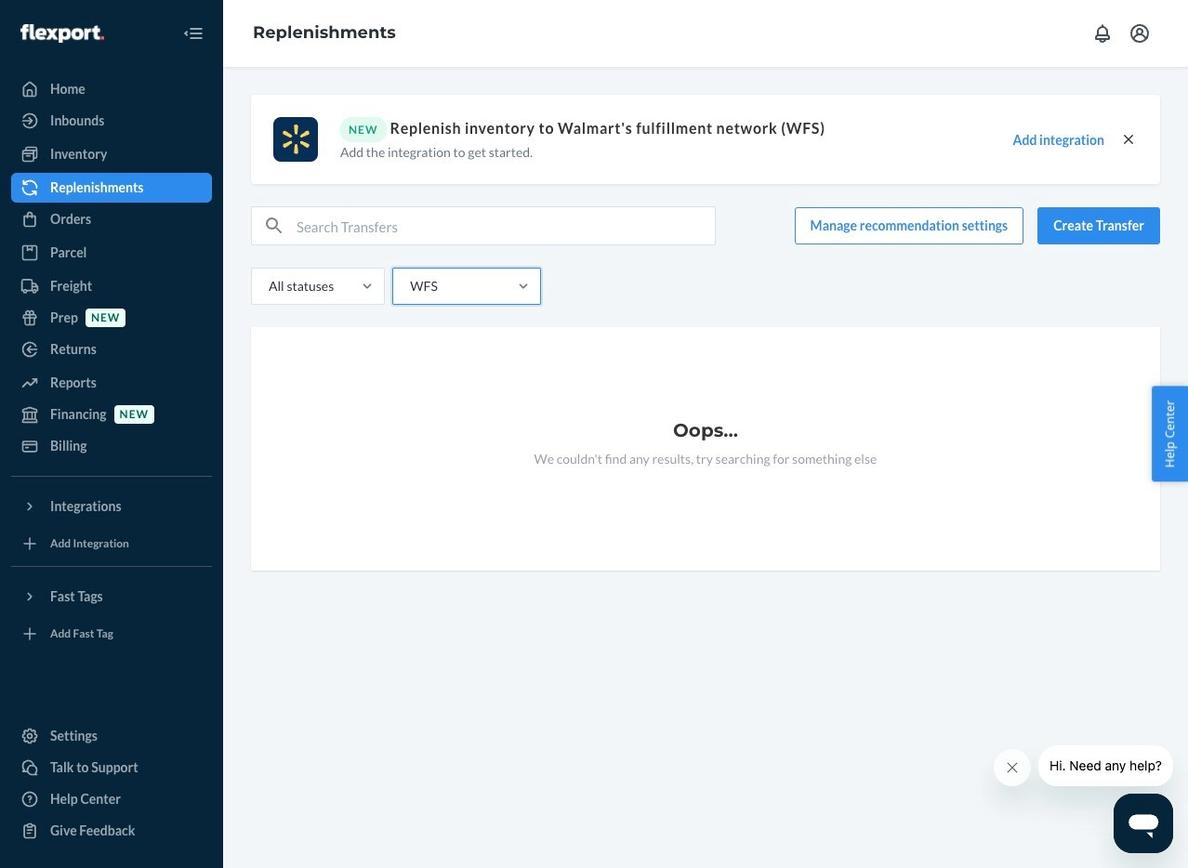Task type: vqa. For each thing, say whether or not it's contained in the screenshot.
Search Transfers text field
yes



Task type: describe. For each thing, give the bounding box(es) containing it.
flexport logo image
[[20, 24, 104, 43]]



Task type: locate. For each thing, give the bounding box(es) containing it.
open account menu image
[[1129, 22, 1151, 45]]

open notifications image
[[1091, 22, 1114, 45]]

close image
[[1119, 130, 1138, 148]]

close navigation image
[[182, 22, 205, 45]]

Search Transfers text field
[[297, 207, 715, 244]]



